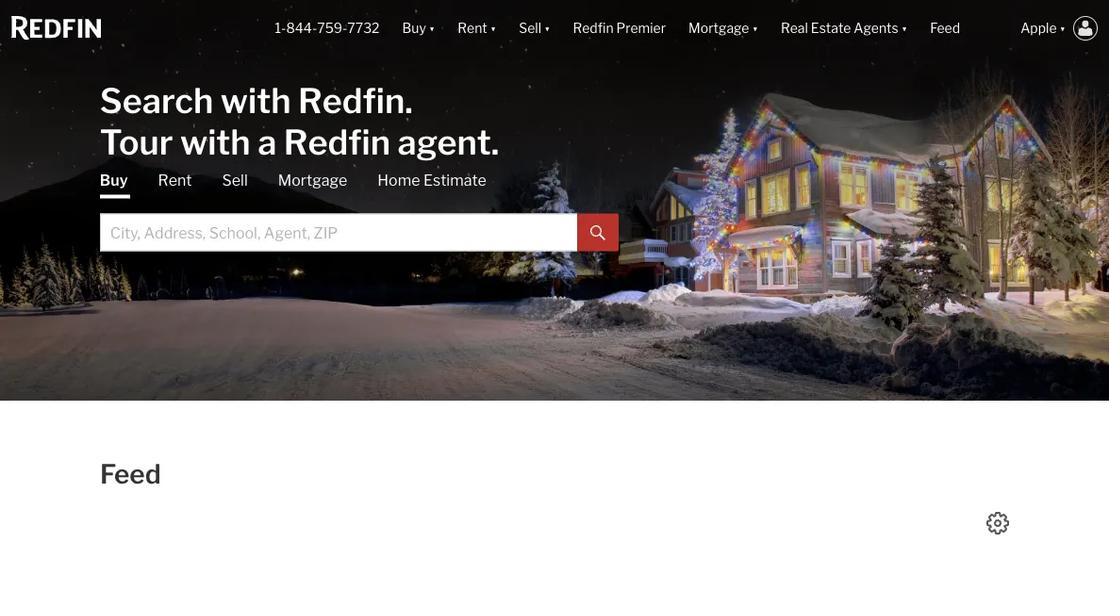 Task type: describe. For each thing, give the bounding box(es) containing it.
rent ▾ button
[[447, 0, 508, 57]]

rent for rent ▾
[[458, 20, 488, 36]]

real estate agents ▾ link
[[781, 0, 908, 57]]

mortgage ▾
[[689, 20, 759, 36]]

apple ▾
[[1021, 20, 1066, 36]]

home estimate link
[[378, 170, 487, 191]]

sell link
[[222, 170, 248, 191]]

1-844-759-7732
[[275, 20, 380, 36]]

agents
[[854, 20, 899, 36]]

apple
[[1021, 20, 1057, 36]]

mortgage for mortgage
[[278, 171, 348, 190]]

mortgage ▾ button
[[689, 0, 759, 57]]

with up "sell" link
[[180, 121, 251, 163]]

7732
[[348, 20, 380, 36]]

feed button
[[919, 0, 1010, 57]]

search with redfin. tour with a redfin agent.
[[100, 80, 499, 163]]

0 horizontal spatial feed
[[100, 459, 161, 491]]

buy for buy
[[100, 171, 128, 190]]

estate
[[811, 20, 851, 36]]

759-
[[317, 20, 348, 36]]

sell for sell
[[222, 171, 248, 190]]

redfin.
[[298, 80, 413, 121]]

buy for buy ▾
[[402, 20, 426, 36]]

real estate agents ▾
[[781, 20, 908, 36]]

redfin premier button
[[562, 0, 678, 57]]

redfin inside search with redfin. tour with a redfin agent.
[[284, 121, 391, 163]]

redfin premier
[[573, 20, 666, 36]]

mortgage for mortgage ▾
[[689, 20, 750, 36]]

buy ▾ button
[[391, 0, 447, 57]]

redfin inside 'button'
[[573, 20, 614, 36]]

real
[[781, 20, 809, 36]]

estimate
[[424, 171, 487, 190]]

sell for sell ▾
[[519, 20, 542, 36]]

rent link
[[158, 170, 192, 191]]

agent.
[[398, 121, 499, 163]]

▾ for sell ▾
[[544, 20, 551, 36]]

tab list containing buy
[[100, 170, 619, 251]]



Task type: locate. For each thing, give the bounding box(es) containing it.
▾ right agents
[[902, 20, 908, 36]]

with
[[221, 80, 291, 121], [180, 121, 251, 163]]

premier
[[617, 20, 666, 36]]

1 vertical spatial sell
[[222, 171, 248, 190]]

0 horizontal spatial mortgage
[[278, 171, 348, 190]]

search
[[100, 80, 213, 121]]

feed inside button
[[931, 20, 961, 36]]

tour
[[100, 121, 173, 163]]

feed
[[931, 20, 961, 36], [100, 459, 161, 491]]

rent
[[458, 20, 488, 36], [158, 171, 192, 190]]

2 ▾ from the left
[[490, 20, 497, 36]]

4 ▾ from the left
[[753, 20, 759, 36]]

0 horizontal spatial buy
[[100, 171, 128, 190]]

sell
[[519, 20, 542, 36], [222, 171, 248, 190]]

1 horizontal spatial mortgage
[[689, 20, 750, 36]]

City, Address, School, Agent, ZIP search field
[[100, 214, 577, 251]]

mortgage inside tab list
[[278, 171, 348, 190]]

1 vertical spatial buy
[[100, 171, 128, 190]]

▾ left real
[[753, 20, 759, 36]]

▾ right apple
[[1060, 20, 1066, 36]]

sell ▾ button
[[519, 0, 551, 57]]

0 horizontal spatial sell
[[222, 171, 248, 190]]

mortgage link
[[278, 170, 348, 191]]

0 horizontal spatial rent
[[158, 171, 192, 190]]

home
[[378, 171, 420, 190]]

1 vertical spatial feed
[[100, 459, 161, 491]]

home estimate
[[378, 171, 487, 190]]

▾ left the 'sell ▾'
[[490, 20, 497, 36]]

mortgage
[[689, 20, 750, 36], [278, 171, 348, 190]]

a
[[258, 121, 277, 163]]

buy ▾
[[402, 20, 435, 36]]

sell ▾ button
[[508, 0, 562, 57]]

mortgage up city, address, school, agent, zip "search box"
[[278, 171, 348, 190]]

▾
[[429, 20, 435, 36], [490, 20, 497, 36], [544, 20, 551, 36], [753, 20, 759, 36], [902, 20, 908, 36], [1060, 20, 1066, 36]]

1-844-759-7732 link
[[275, 20, 380, 36]]

1 horizontal spatial redfin
[[573, 20, 614, 36]]

▾ for buy ▾
[[429, 20, 435, 36]]

844-
[[286, 20, 317, 36]]

mortgage inside dropdown button
[[689, 20, 750, 36]]

0 vertical spatial buy
[[402, 20, 426, 36]]

0 vertical spatial rent
[[458, 20, 488, 36]]

rent ▾
[[458, 20, 497, 36]]

5 ▾ from the left
[[902, 20, 908, 36]]

1 ▾ from the left
[[429, 20, 435, 36]]

1 vertical spatial mortgage
[[278, 171, 348, 190]]

rent down tour at the left
[[158, 171, 192, 190]]

rent right buy ▾
[[458, 20, 488, 36]]

1 vertical spatial rent
[[158, 171, 192, 190]]

with down 1-
[[221, 80, 291, 121]]

sell right rent link
[[222, 171, 248, 190]]

buy
[[402, 20, 426, 36], [100, 171, 128, 190]]

redfin left premier
[[573, 20, 614, 36]]

sell right rent ▾
[[519, 20, 542, 36]]

sell ▾
[[519, 20, 551, 36]]

buy ▾ button
[[402, 0, 435, 57]]

rent ▾ button
[[458, 0, 497, 57]]

1 vertical spatial redfin
[[284, 121, 391, 163]]

tab list
[[100, 170, 619, 251]]

buy down tour at the left
[[100, 171, 128, 190]]

buy link
[[100, 170, 128, 199]]

real estate agents ▾ button
[[770, 0, 919, 57]]

rent inside dropdown button
[[458, 20, 488, 36]]

redfin
[[573, 20, 614, 36], [284, 121, 391, 163]]

3 ▾ from the left
[[544, 20, 551, 36]]

buy right 7732
[[402, 20, 426, 36]]

▾ for rent ▾
[[490, 20, 497, 36]]

▾ right rent ▾
[[544, 20, 551, 36]]

1 horizontal spatial sell
[[519, 20, 542, 36]]

0 vertical spatial sell
[[519, 20, 542, 36]]

0 horizontal spatial redfin
[[284, 121, 391, 163]]

▾ for mortgage ▾
[[753, 20, 759, 36]]

submit search image
[[591, 226, 606, 241]]

0 vertical spatial redfin
[[573, 20, 614, 36]]

1 horizontal spatial feed
[[931, 20, 961, 36]]

rent for rent
[[158, 171, 192, 190]]

mortgage left real
[[689, 20, 750, 36]]

6 ▾ from the left
[[1060, 20, 1066, 36]]

▾ for apple ▾
[[1060, 20, 1066, 36]]

buy inside dropdown button
[[402, 20, 426, 36]]

1 horizontal spatial rent
[[458, 20, 488, 36]]

1-
[[275, 20, 286, 36]]

0 vertical spatial feed
[[931, 20, 961, 36]]

▾ left rent ▾
[[429, 20, 435, 36]]

sell inside dropdown button
[[519, 20, 542, 36]]

mortgage ▾ button
[[678, 0, 770, 57]]

0 vertical spatial mortgage
[[689, 20, 750, 36]]

redfin up mortgage link
[[284, 121, 391, 163]]

▾ inside "link"
[[902, 20, 908, 36]]

1 horizontal spatial buy
[[402, 20, 426, 36]]



Task type: vqa. For each thing, say whether or not it's contained in the screenshot.
and
no



